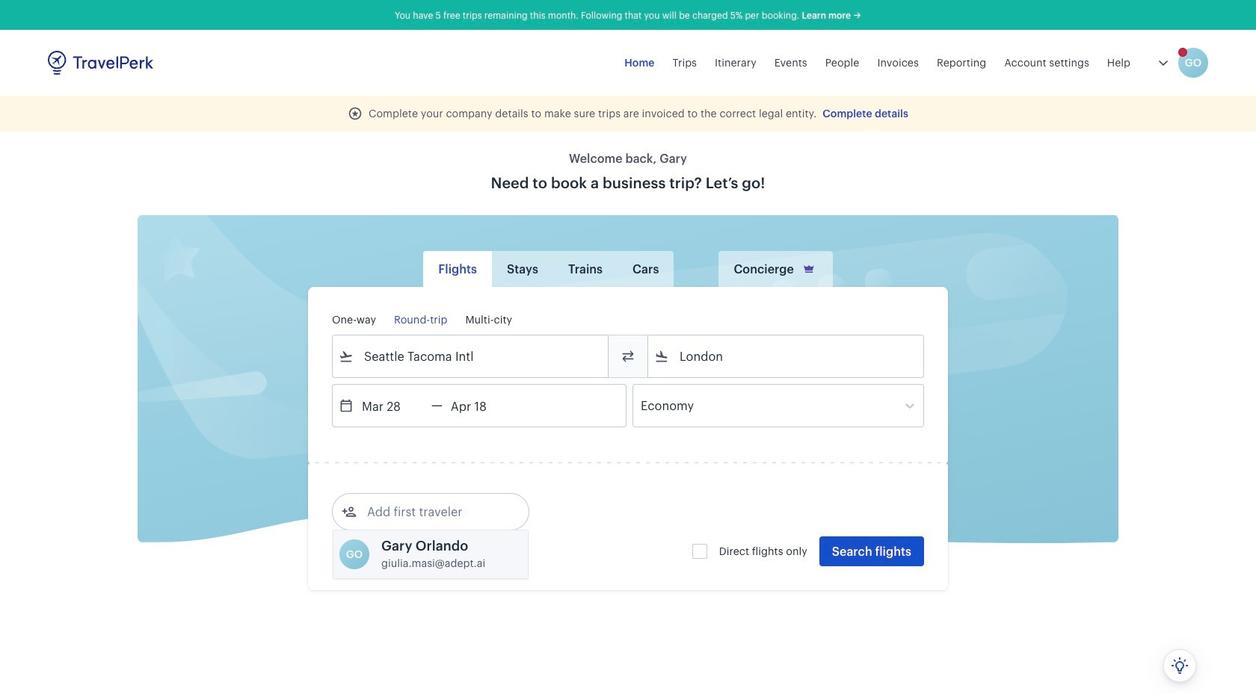 Task type: locate. For each thing, give the bounding box(es) containing it.
Return text field
[[443, 385, 520, 427]]

To search field
[[669, 345, 904, 369]]



Task type: describe. For each thing, give the bounding box(es) containing it.
Add first traveler search field
[[357, 500, 512, 524]]

From search field
[[354, 345, 589, 369]]

Depart text field
[[354, 385, 432, 427]]



